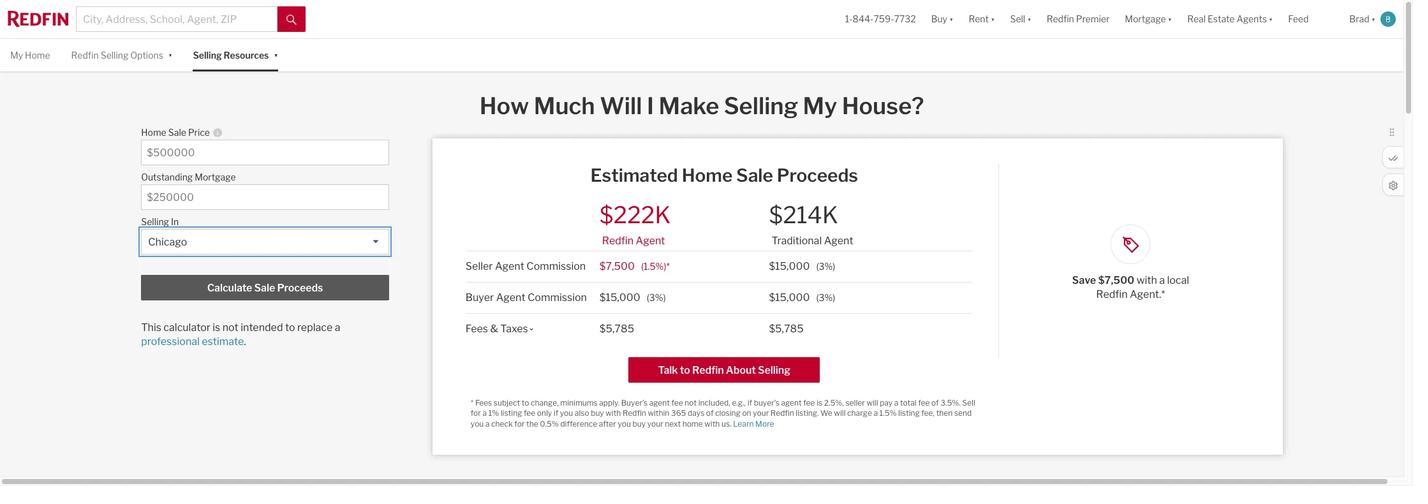 Task type: vqa. For each thing, say whether or not it's contained in the screenshot.
replace
yes



Task type: describe. For each thing, give the bounding box(es) containing it.
1 vertical spatial your
[[647, 419, 663, 429]]

charge
[[847, 409, 872, 418]]

$222k
[[600, 201, 671, 229]]

buy ▾
[[931, 14, 954, 24]]

0 vertical spatial $7,500
[[600, 260, 635, 272]]

1-844-759-7732 link
[[845, 14, 916, 24]]

learn more
[[733, 419, 774, 429]]

1 vertical spatial buy
[[633, 419, 646, 429]]

fee,
[[922, 409, 935, 418]]

mortgage ▾
[[1125, 14, 1172, 24]]

home
[[683, 419, 703, 429]]

only
[[537, 409, 552, 418]]

sale for proceeds
[[254, 282, 275, 294]]

then
[[937, 409, 953, 418]]

selling inside selling resources ▾
[[193, 50, 222, 61]]

759-
[[874, 14, 894, 24]]

1%
[[489, 409, 499, 418]]

send
[[955, 409, 972, 418]]

fee up 'listing.'
[[804, 398, 815, 408]]

agent inside $222k redfin agent
[[636, 235, 665, 247]]

1 agent from the left
[[649, 398, 670, 408]]

0 vertical spatial if
[[748, 398, 752, 408]]

included,
[[699, 398, 731, 408]]

professional
[[141, 336, 200, 348]]

home for my home
[[25, 50, 50, 61]]

844-
[[853, 14, 874, 24]]

1 vertical spatial of
[[706, 409, 714, 418]]

days
[[688, 409, 705, 418]]

a left '1.5%'
[[874, 409, 878, 418]]

redfin premier button
[[1039, 0, 1118, 38]]

real
[[1188, 14, 1206, 24]]

0 vertical spatial fees
[[466, 323, 488, 335]]

a left 1% in the bottom of the page
[[483, 409, 487, 418]]

▾ inside redfin selling options ▾
[[168, 49, 173, 60]]

▾ inside 'dropdown button'
[[1269, 14, 1273, 24]]

taxes
[[500, 323, 528, 335]]

buyer agent commission
[[466, 291, 587, 304]]

.
[[244, 336, 246, 348]]

2 horizontal spatial sale
[[736, 165, 773, 186]]

e.g.,
[[732, 398, 746, 408]]

user photo image
[[1381, 11, 1396, 27]]

▾ right rent ▾
[[1028, 14, 1032, 24]]

i
[[647, 92, 654, 120]]

1 listing from the left
[[501, 409, 522, 418]]

a inside with a local redfin agent.*
[[1160, 275, 1165, 287]]

brad
[[1350, 14, 1370, 24]]

fees inside the * fees subject to change, minimums apply. buyer's agent fee not included, e.g., if buyer's agent fee is 2.5%, seller will pay a total fee of 3.5%. sell for a 1% listing fee only if you also buy with redfin within 365 days of closing on your redfin listing. we will charge a 1.5% listing fee, then send you a check for the 0.5% difference after you buy your next home with us.
[[475, 398, 492, 408]]

3.5%.
[[941, 398, 961, 408]]

* inside $7,500 (1.5%) *
[[666, 261, 670, 272]]

we
[[821, 409, 833, 418]]

talk to redfin about selling button
[[629, 357, 820, 383]]

the
[[526, 419, 538, 429]]

sell ▾ button
[[1003, 0, 1039, 38]]

local
[[1167, 275, 1190, 287]]

selling in
[[141, 216, 179, 227]]

agents
[[1237, 14, 1267, 24]]

house?
[[842, 92, 924, 120]]

selling in element
[[141, 210, 383, 229]]

agent.*
[[1130, 289, 1165, 301]]

not inside the * fees subject to change, minimums apply. buyer's agent fee not included, e.g., if buyer's agent fee is 2.5%, seller will pay a total fee of 3.5%. sell for a 1% listing fee only if you also buy with redfin within 365 days of closing on your redfin listing. we will charge a 1.5% listing fee, then send you a check for the 0.5% difference after you buy your next home with us.
[[685, 398, 697, 408]]

estimate
[[202, 336, 244, 348]]

buyer
[[466, 291, 494, 304]]

▾ left the real
[[1168, 14, 1172, 24]]

seller
[[466, 260, 493, 272]]

selling resources link
[[193, 39, 269, 72]]

fee up the the
[[524, 409, 536, 418]]

$7,500 (1.5%) *
[[600, 260, 670, 272]]

subject
[[494, 398, 520, 408]]

in
[[171, 216, 179, 227]]

minimums
[[560, 398, 598, 408]]

▾ right brad
[[1372, 14, 1376, 24]]

calculate sale proceeds
[[207, 282, 323, 294]]

to inside the this calculator is not intended to replace a professional estimate .
[[285, 322, 295, 334]]

▾ right rent
[[991, 14, 995, 24]]

agent right buyer
[[496, 291, 526, 304]]

learn
[[733, 419, 754, 429]]

not inside the this calculator is not intended to replace a professional estimate .
[[223, 322, 239, 334]]

how much will i make selling my house?
[[480, 92, 924, 120]]

learn more link
[[733, 419, 774, 429]]

feed
[[1289, 14, 1309, 24]]

1 $5,785 from the left
[[600, 323, 634, 335]]

brad ▾
[[1350, 14, 1376, 24]]

rent ▾
[[969, 14, 995, 24]]

fee up fee,
[[918, 398, 930, 408]]

redfin selling options ▾
[[71, 49, 173, 61]]

2 listing from the left
[[899, 409, 920, 418]]

outstanding mortgage
[[141, 172, 236, 183]]

1.5%
[[880, 409, 897, 418]]

within
[[648, 409, 670, 418]]

mortgage ▾ button
[[1118, 0, 1180, 38]]

0 vertical spatial of
[[932, 398, 939, 408]]

rent
[[969, 14, 989, 24]]

chicago
[[148, 236, 187, 248]]

traditional
[[772, 235, 822, 247]]

pay
[[880, 398, 893, 408]]

$15,000 (3%) for $7,500
[[769, 260, 835, 272]]

redfin inside $222k redfin agent
[[602, 235, 634, 247]]

this
[[141, 322, 161, 334]]

will
[[600, 92, 642, 120]]

1 horizontal spatial $7,500
[[1098, 275, 1135, 287]]

buyer's
[[754, 398, 780, 408]]

(3%) for $15,000
[[816, 292, 835, 303]]

mortgage inside "element"
[[195, 172, 236, 183]]

1 vertical spatial if
[[554, 409, 558, 418]]

rent ▾ button
[[961, 0, 1003, 38]]

with inside with a local redfin agent.*
[[1137, 275, 1157, 287]]

estimated home sale proceeds
[[591, 165, 858, 186]]

fees & taxes
[[466, 323, 528, 335]]

1 vertical spatial with
[[606, 409, 621, 418]]

my home
[[10, 50, 50, 61]]

buyer's
[[621, 398, 648, 408]]

redfin inside redfin selling options ▾
[[71, 50, 99, 61]]

home sale price
[[141, 127, 210, 138]]

fee up 365
[[672, 398, 683, 408]]

price
[[188, 127, 210, 138]]

redfin premier
[[1047, 14, 1110, 24]]



Task type: locate. For each thing, give the bounding box(es) containing it.
with up agent.*
[[1137, 275, 1157, 287]]

0 horizontal spatial your
[[647, 419, 663, 429]]

commission for buyer agent commission
[[528, 291, 587, 304]]

0 horizontal spatial *
[[471, 398, 474, 408]]

fees
[[466, 323, 488, 335], [475, 398, 492, 408]]

redfin inside redfin premier button
[[1047, 14, 1074, 24]]

1 horizontal spatial proceeds
[[777, 165, 858, 186]]

my home link
[[10, 39, 50, 72]]

will down 2.5%,
[[834, 409, 846, 418]]

0 vertical spatial *
[[666, 261, 670, 272]]

1 horizontal spatial *
[[666, 261, 670, 272]]

your up more
[[753, 409, 769, 418]]

2 $5,785 from the left
[[769, 323, 804, 335]]

1 horizontal spatial with
[[705, 419, 720, 429]]

0 vertical spatial for
[[471, 409, 481, 418]]

sell
[[1010, 14, 1026, 24], [963, 398, 976, 408]]

0 horizontal spatial will
[[834, 409, 846, 418]]

commission
[[527, 260, 586, 272], [528, 291, 587, 304]]

commission down seller agent commission
[[528, 291, 587, 304]]

sale inside "button"
[[254, 282, 275, 294]]

check
[[491, 419, 513, 429]]

0 horizontal spatial $5,785
[[600, 323, 634, 335]]

▾
[[950, 14, 954, 24], [991, 14, 995, 24], [1028, 14, 1032, 24], [1168, 14, 1172, 24], [1269, 14, 1273, 24], [1372, 14, 1376, 24], [168, 49, 173, 60], [274, 49, 278, 60]]

0 horizontal spatial proceeds
[[277, 282, 323, 294]]

real estate agents ▾ link
[[1188, 0, 1273, 38]]

0 horizontal spatial with
[[606, 409, 621, 418]]

1 horizontal spatial not
[[685, 398, 697, 408]]

home for estimated home sale proceeds
[[682, 165, 733, 186]]

(3%) for $7,500
[[816, 261, 835, 272]]

2 vertical spatial with
[[705, 419, 720, 429]]

selling inside selling in element
[[141, 216, 169, 227]]

1 horizontal spatial sell
[[1010, 14, 1026, 24]]

is up estimate
[[213, 322, 220, 334]]

much
[[534, 92, 595, 120]]

calculate
[[207, 282, 252, 294]]

* inside the * fees subject to change, minimums apply. buyer's agent fee not included, e.g., if buyer's agent fee is 2.5%, seller will pay a total fee of 3.5%. sell for a 1% listing fee only if you also buy with redfin within 365 days of closing on your redfin listing. we will charge a 1.5% listing fee, then send you a check for the 0.5% difference after you buy your next home with us.
[[471, 398, 474, 408]]

0 vertical spatial buy
[[591, 409, 604, 418]]

0 horizontal spatial sale
[[168, 127, 186, 138]]

to inside button
[[680, 364, 690, 376]]

0 horizontal spatial is
[[213, 322, 220, 334]]

City, Address, School, Agent, ZIP search field
[[76, 6, 278, 32]]

sell ▾
[[1010, 14, 1032, 24]]

$15,000 (3%) for $15,000
[[769, 291, 835, 304]]

2 vertical spatial sale
[[254, 282, 275, 294]]

sale for price
[[168, 127, 186, 138]]

a down 1% in the bottom of the page
[[486, 419, 490, 429]]

0 horizontal spatial $7,500
[[600, 260, 635, 272]]

$15,000 (3%)
[[769, 260, 835, 272], [600, 291, 666, 304], [769, 291, 835, 304]]

make
[[659, 92, 719, 120]]

to right subject at the bottom left of page
[[522, 398, 529, 408]]

not up 'days'
[[685, 398, 697, 408]]

change,
[[531, 398, 559, 408]]

will left pay on the right bottom
[[867, 398, 878, 408]]

your down within
[[647, 419, 663, 429]]

this calculator is not intended to replace a professional estimate .
[[141, 322, 340, 348]]

▾ right resources
[[274, 49, 278, 60]]

agent right seller
[[495, 260, 524, 272]]

you right after
[[618, 419, 631, 429]]

1 vertical spatial $7,500
[[1098, 275, 1135, 287]]

submit search image
[[287, 15, 297, 25]]

commission up buyer agent commission at bottom
[[527, 260, 586, 272]]

if right e.g.,
[[748, 398, 752, 408]]

buy ▾ button
[[924, 0, 961, 38]]

talk to redfin about selling
[[658, 364, 791, 376]]

0 horizontal spatial buy
[[591, 409, 604, 418]]

0 vertical spatial sale
[[168, 127, 186, 138]]

0 vertical spatial not
[[223, 322, 239, 334]]

premier
[[1076, 14, 1110, 24]]

1 vertical spatial proceeds
[[277, 282, 323, 294]]

1 horizontal spatial sale
[[254, 282, 275, 294]]

replace
[[297, 322, 333, 334]]

mortgage left the real
[[1125, 14, 1166, 24]]

professional estimate link
[[141, 336, 244, 348]]

seller
[[846, 398, 865, 408]]

1 vertical spatial *
[[471, 398, 474, 408]]

2.5%,
[[824, 398, 844, 408]]

not up estimate
[[223, 322, 239, 334]]

outstanding mortgage element
[[141, 165, 383, 185]]

1 vertical spatial to
[[680, 364, 690, 376]]

1 vertical spatial not
[[685, 398, 697, 408]]

listing
[[501, 409, 522, 418], [899, 409, 920, 418]]

fees left &
[[466, 323, 488, 335]]

you
[[560, 409, 573, 418], [471, 419, 484, 429], [618, 419, 631, 429]]

sale left price
[[168, 127, 186, 138]]

not
[[223, 322, 239, 334], [685, 398, 697, 408]]

* left subject at the bottom left of page
[[471, 398, 474, 408]]

(3%)
[[816, 261, 835, 272], [647, 292, 666, 303], [816, 292, 835, 303]]

1 horizontal spatial agent
[[781, 398, 802, 408]]

1 horizontal spatial $5,785
[[769, 323, 804, 335]]

agent up 'listing.'
[[781, 398, 802, 408]]

1 horizontal spatial listing
[[899, 409, 920, 418]]

outstanding
[[141, 172, 193, 183]]

rent ▾ button
[[969, 0, 995, 38]]

to right talk
[[680, 364, 690, 376]]

1 horizontal spatial is
[[817, 398, 823, 408]]

calculator
[[164, 322, 210, 334]]

0 horizontal spatial sell
[[963, 398, 976, 408]]

listing down total at bottom right
[[899, 409, 920, 418]]

0 vertical spatial your
[[753, 409, 769, 418]]

0 vertical spatial will
[[867, 398, 878, 408]]

mortgage down price
[[195, 172, 236, 183]]

1 horizontal spatial buy
[[633, 419, 646, 429]]

sell inside dropdown button
[[1010, 14, 1026, 24]]

options
[[130, 50, 163, 61]]

0.5%
[[540, 419, 559, 429]]

listing down subject at the bottom left of page
[[501, 409, 522, 418]]

with down apply.
[[606, 409, 621, 418]]

0 vertical spatial commission
[[527, 260, 586, 272]]

1 vertical spatial mortgage
[[195, 172, 236, 183]]

0 horizontal spatial my
[[10, 50, 23, 61]]

(1.5%)
[[641, 261, 666, 272]]

difference
[[561, 419, 597, 429]]

0 vertical spatial to
[[285, 322, 295, 334]]

redfin inside talk to redfin about selling button
[[692, 364, 724, 376]]

buy ▾ button
[[931, 0, 954, 38]]

0 horizontal spatial not
[[223, 322, 239, 334]]

total
[[900, 398, 917, 408]]

0 horizontal spatial home
[[25, 50, 50, 61]]

real estate agents ▾ button
[[1180, 0, 1281, 38]]

1 vertical spatial is
[[817, 398, 823, 408]]

for
[[471, 409, 481, 418], [515, 419, 525, 429]]

1 vertical spatial sell
[[963, 398, 976, 408]]

0 horizontal spatial mortgage
[[195, 172, 236, 183]]

buy down buyer's
[[633, 419, 646, 429]]

is up we
[[817, 398, 823, 408]]

buy up after
[[591, 409, 604, 418]]

1 horizontal spatial for
[[515, 419, 525, 429]]

closing
[[715, 409, 741, 418]]

0 vertical spatial home
[[25, 50, 50, 61]]

redfin inside with a local redfin agent.*
[[1097, 289, 1128, 301]]

agent up within
[[649, 398, 670, 408]]

0 horizontal spatial agent
[[649, 398, 670, 408]]

selling inside talk to redfin about selling button
[[758, 364, 791, 376]]

0 vertical spatial is
[[213, 322, 220, 334]]

2 horizontal spatial with
[[1137, 275, 1157, 287]]

my
[[10, 50, 23, 61], [803, 92, 837, 120]]

will
[[867, 398, 878, 408], [834, 409, 846, 418]]

mortgage ▾ button
[[1125, 0, 1172, 38]]

&
[[490, 323, 498, 335]]

2 horizontal spatial home
[[682, 165, 733, 186]]

talk
[[658, 364, 678, 376]]

to left replace
[[285, 322, 295, 334]]

estimated
[[591, 165, 678, 186]]

$7,500 left (1.5%)
[[600, 260, 635, 272]]

0 horizontal spatial to
[[285, 322, 295, 334]]

proceeds up $214k
[[777, 165, 858, 186]]

a left local
[[1160, 275, 1165, 287]]

0 vertical spatial sell
[[1010, 14, 1026, 24]]

also
[[575, 409, 589, 418]]

365
[[671, 409, 686, 418]]

sell up send
[[963, 398, 976, 408]]

1 horizontal spatial your
[[753, 409, 769, 418]]

of up fee,
[[932, 398, 939, 408]]

$214k traditional agent
[[769, 201, 854, 247]]

1 vertical spatial my
[[803, 92, 837, 120]]

sale right 'calculate' at bottom
[[254, 282, 275, 294]]

estate
[[1208, 14, 1235, 24]]

0 vertical spatial with
[[1137, 275, 1157, 287]]

0 horizontal spatial listing
[[501, 409, 522, 418]]

agent inside $214k traditional agent
[[824, 235, 854, 247]]

with a local redfin agent.*
[[1097, 275, 1190, 301]]

1 vertical spatial home
[[141, 127, 166, 138]]

proceeds
[[777, 165, 858, 186], [277, 282, 323, 294]]

0 horizontal spatial if
[[554, 409, 558, 418]]

to inside the * fees subject to change, minimums apply. buyer's agent fee not included, e.g., if buyer's agent fee is 2.5%, seller will pay a total fee of 3.5%. sell for a 1% listing fee only if you also buy with redfin within 365 days of closing on your redfin listing. we will charge a 1.5% listing fee, then send you a check for the 0.5% difference after you buy your next home with us.
[[522, 398, 529, 408]]

7732
[[894, 14, 916, 24]]

with
[[1137, 275, 1157, 287], [606, 409, 621, 418], [705, 419, 720, 429]]

for left the the
[[515, 419, 525, 429]]

you left the check
[[471, 419, 484, 429]]

commission for seller agent commission
[[527, 260, 586, 272]]

0 vertical spatial my
[[10, 50, 23, 61]]

0 vertical spatial proceeds
[[777, 165, 858, 186]]

2 vertical spatial to
[[522, 398, 529, 408]]

apply.
[[599, 398, 620, 408]]

a right pay on the right bottom
[[895, 398, 899, 408]]

save
[[1072, 275, 1096, 287]]

sell right rent ▾
[[1010, 14, 1026, 24]]

redfin selling options link
[[71, 39, 163, 72]]

Outstanding Mortgage text field
[[147, 192, 383, 204]]

$214k
[[769, 201, 839, 229]]

*
[[666, 261, 670, 272], [471, 398, 474, 408]]

1-
[[845, 14, 853, 24]]

real estate agents ▾
[[1188, 14, 1273, 24]]

* down $222k redfin agent
[[666, 261, 670, 272]]

1 vertical spatial will
[[834, 409, 846, 418]]

a inside the this calculator is not intended to replace a professional estimate .
[[335, 322, 340, 334]]

agent right the traditional
[[824, 235, 854, 247]]

is inside the this calculator is not intended to replace a professional estimate .
[[213, 322, 220, 334]]

sale up $214k
[[736, 165, 773, 186]]

buy
[[931, 14, 948, 24]]

$7,500 right save
[[1098, 275, 1135, 287]]

0 horizontal spatial you
[[471, 419, 484, 429]]

2 vertical spatial home
[[682, 165, 733, 186]]

1 horizontal spatial mortgage
[[1125, 14, 1166, 24]]

a right replace
[[335, 322, 340, 334]]

▾ inside selling resources ▾
[[274, 49, 278, 60]]

1 horizontal spatial if
[[748, 398, 752, 408]]

of down included,
[[706, 409, 714, 418]]

next
[[665, 419, 681, 429]]

1 horizontal spatial you
[[560, 409, 573, 418]]

home
[[25, 50, 50, 61], [141, 127, 166, 138], [682, 165, 733, 186]]

sell inside the * fees subject to change, minimums apply. buyer's agent fee not included, e.g., if buyer's agent fee is 2.5%, seller will pay a total fee of 3.5%. sell for a 1% listing fee only if you also buy with redfin within 365 days of closing on your redfin listing. we will charge a 1.5% listing fee, then send you a check for the 0.5% difference after you buy your next home with us.
[[963, 398, 976, 408]]

your
[[753, 409, 769, 418], [647, 419, 663, 429]]

1 vertical spatial fees
[[475, 398, 492, 408]]

2 horizontal spatial you
[[618, 419, 631, 429]]

1-844-759-7732
[[845, 14, 916, 24]]

you left also
[[560, 409, 573, 418]]

2 agent from the left
[[781, 398, 802, 408]]

0 vertical spatial mortgage
[[1125, 14, 1166, 24]]

▾ right the agents on the right
[[1269, 14, 1273, 24]]

0 horizontal spatial of
[[706, 409, 714, 418]]

agent up (1.5%)
[[636, 235, 665, 247]]

if right only
[[554, 409, 558, 418]]

agent
[[636, 235, 665, 247], [824, 235, 854, 247], [495, 260, 524, 272], [496, 291, 526, 304]]

calculate sale proceeds button
[[141, 275, 389, 301]]

fees up 1% in the bottom of the page
[[475, 398, 492, 408]]

proceeds inside "button"
[[277, 282, 323, 294]]

Home Sale Price text field
[[147, 147, 383, 159]]

seller agent commission
[[466, 260, 586, 272]]

1 vertical spatial commission
[[528, 291, 587, 304]]

on
[[742, 409, 751, 418]]

for left 1% in the bottom of the page
[[471, 409, 481, 418]]

▾ right the "options"
[[168, 49, 173, 60]]

$15,000 for $7,500
[[769, 260, 810, 272]]

mortgage inside dropdown button
[[1125, 14, 1166, 24]]

1 vertical spatial for
[[515, 419, 525, 429]]

selling inside redfin selling options ▾
[[101, 50, 129, 61]]

with left us.
[[705, 419, 720, 429]]

1 horizontal spatial my
[[803, 92, 837, 120]]

0 horizontal spatial for
[[471, 409, 481, 418]]

is inside the * fees subject to change, minimums apply. buyer's agent fee not included, e.g., if buyer's agent fee is 2.5%, seller will pay a total fee of 3.5%. sell for a 1% listing fee only if you also buy with redfin within 365 days of closing on your redfin listing. we will charge a 1.5% listing fee, then send you a check for the 0.5% difference after you buy your next home with us.
[[817, 398, 823, 408]]

home inside my home link
[[25, 50, 50, 61]]

1 horizontal spatial home
[[141, 127, 166, 138]]

1 vertical spatial sale
[[736, 165, 773, 186]]

proceeds up replace
[[277, 282, 323, 294]]

about
[[726, 364, 756, 376]]

resources
[[224, 50, 269, 61]]

1 horizontal spatial of
[[932, 398, 939, 408]]

us.
[[722, 419, 732, 429]]

1 horizontal spatial will
[[867, 398, 878, 408]]

$15,000 for $15,000
[[769, 291, 810, 304]]

2 horizontal spatial to
[[680, 364, 690, 376]]

$222k redfin agent
[[600, 201, 671, 247]]

▾ right the "buy"
[[950, 14, 954, 24]]

1 horizontal spatial to
[[522, 398, 529, 408]]

sell ▾ button
[[1010, 0, 1032, 38]]



